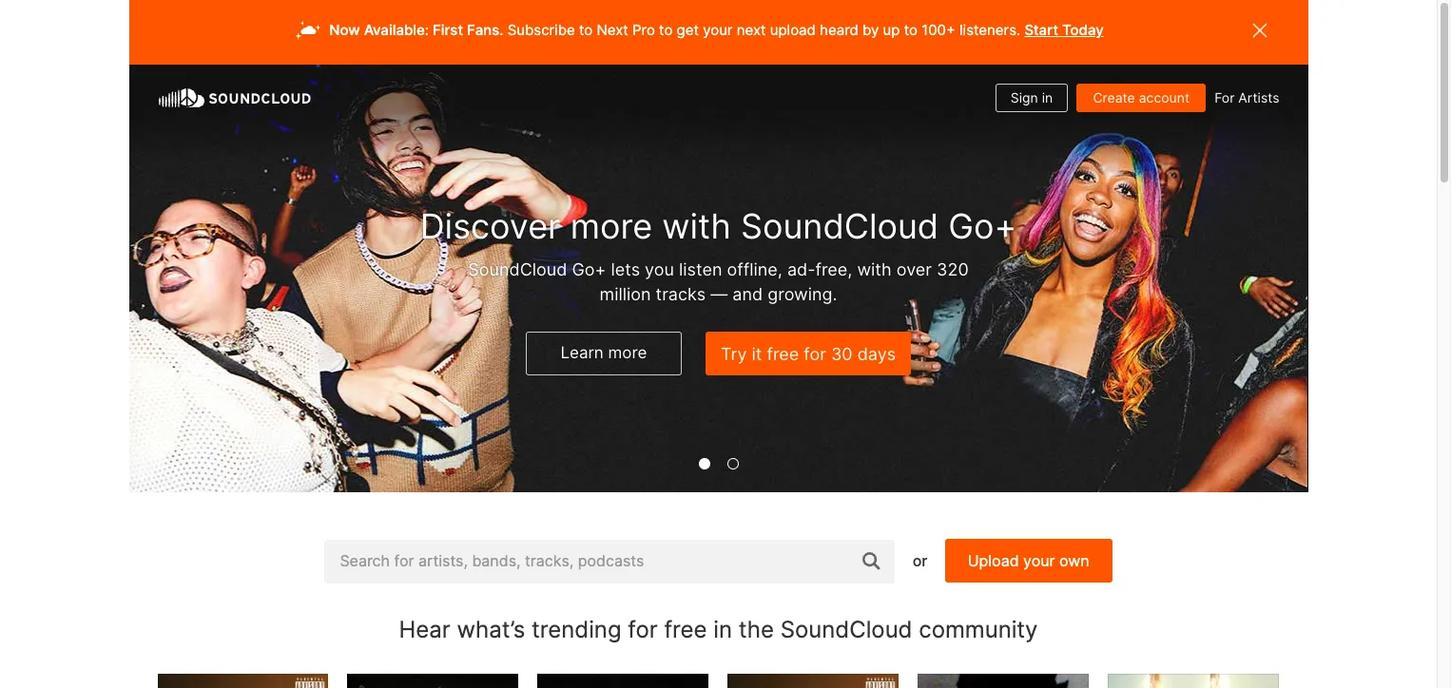 Task type: describe. For each thing, give the bounding box(es) containing it.
start
[[1025, 21, 1059, 39]]

listen
[[679, 260, 722, 280]]

more for discover
[[570, 205, 653, 247]]

ad-
[[788, 260, 816, 280]]

hear
[[399, 616, 451, 644]]

0 vertical spatial with
[[662, 205, 731, 247]]

upload
[[770, 21, 816, 39]]

start today link
[[1025, 21, 1104, 39]]

ukraine (feat. jay5ive) element
[[1109, 675, 1280, 689]]

learn more
[[561, 343, 647, 362]]

try it free for 30 days link
[[706, 332, 911, 376]]

great gatsby element
[[157, 675, 329, 689]]

learn
[[561, 343, 604, 362]]

or
[[913, 552, 932, 571]]

what's
[[457, 616, 525, 644]]

lil tecca - 500lbs element
[[538, 675, 709, 689]]

upload
[[968, 552, 1019, 571]]

by
[[863, 21, 879, 39]]

3 to from the left
[[904, 21, 918, 39]]

next
[[737, 21, 766, 39]]

today
[[1063, 21, 1104, 39]]

Search search field
[[325, 540, 896, 584]]

lets
[[611, 260, 640, 280]]

for artists link
[[1215, 85, 1280, 113]]

hear what's trending for free in the soundcloud community
[[399, 616, 1038, 644]]

heard
[[820, 21, 859, 39]]

free,
[[816, 260, 853, 280]]

create
[[1093, 89, 1136, 106]]

you
[[645, 260, 674, 280]]

million
[[600, 284, 651, 304]]

in inside button
[[1042, 89, 1053, 106]]

get
[[677, 21, 699, 39]]

discover more with soundcloud go+
[[420, 205, 1017, 247]]

0 vertical spatial your
[[703, 21, 733, 39]]

for for free
[[628, 616, 658, 644]]

upload your own
[[968, 552, 1090, 571]]

soundcloud go+ lets you listen offline, ad-free, with over 320 million tracks — and growing.
[[468, 260, 969, 304]]

for for 30
[[804, 344, 827, 364]]

subscribe
[[508, 21, 575, 39]]

sign in
[[1011, 89, 1053, 106]]

artists
[[1239, 89, 1280, 106]]

fighting my demons element
[[918, 675, 1090, 689]]

320
[[937, 260, 969, 280]]

fans.
[[467, 21, 504, 39]]

tracks
[[656, 284, 706, 304]]

go+ inside the soundcloud go+ lets you listen offline, ad-free, with over 320 million tracks — and growing.
[[572, 260, 606, 280]]

growing.
[[768, 284, 838, 304]]

drake - idgaf (feat. yeat) element
[[348, 675, 519, 689]]

for artists
[[1215, 89, 1280, 106]]

0 vertical spatial soundcloud
[[741, 205, 939, 247]]

2 to from the left
[[659, 21, 673, 39]]

pro
[[633, 21, 655, 39]]

offline,
[[727, 260, 783, 280]]

0 vertical spatial free
[[767, 344, 799, 364]]



Task type: locate. For each thing, give the bounding box(es) containing it.
discover
[[420, 205, 561, 247]]

to left next
[[579, 21, 593, 39]]

now available: first fans. subscribe to next pro to get your next upload heard by up to 100+ listeners. start today
[[329, 21, 1104, 39]]

own
[[1060, 552, 1090, 571]]

1 horizontal spatial go+
[[949, 205, 1017, 247]]

0 horizontal spatial with
[[662, 205, 731, 247]]

go+
[[949, 205, 1017, 247], [572, 260, 606, 280]]

1 to from the left
[[579, 21, 593, 39]]

now
[[329, 21, 360, 39]]

days
[[858, 344, 896, 364]]

create account
[[1093, 89, 1190, 106]]

1 vertical spatial free
[[664, 616, 707, 644]]

try it free for 30 days
[[721, 344, 896, 364]]

soundcloud inside the soundcloud go+ lets you listen offline, ad-free, with over 320 million tracks — and growing.
[[468, 260, 567, 280]]

next
[[597, 21, 629, 39]]

0 vertical spatial in
[[1042, 89, 1053, 106]]

with up listen
[[662, 205, 731, 247]]

with inside the soundcloud go+ lets you listen offline, ad-free, with over 320 million tracks — and growing.
[[858, 260, 892, 280]]

30
[[831, 344, 853, 364]]

to
[[579, 21, 593, 39], [659, 21, 673, 39], [904, 21, 918, 39]]

try
[[721, 344, 747, 364]]

listeners.
[[960, 21, 1021, 39]]

for
[[1215, 89, 1235, 106]]

sign in button
[[996, 84, 1069, 112]]

0 horizontal spatial to
[[579, 21, 593, 39]]

100+
[[922, 21, 956, 39]]

community
[[919, 616, 1038, 644]]

1 horizontal spatial to
[[659, 21, 673, 39]]

in left the
[[714, 616, 733, 644]]

more
[[570, 205, 653, 247], [608, 343, 647, 362]]

1 horizontal spatial with
[[858, 260, 892, 280]]

up
[[883, 21, 900, 39]]

with left over on the right top of the page
[[858, 260, 892, 280]]

free right it in the right of the page
[[767, 344, 799, 364]]

1 horizontal spatial free
[[767, 344, 799, 364]]

your left own
[[1024, 552, 1055, 571]]

learn more link
[[526, 332, 682, 376]]

soundcloud up turks & caicos (feat. 21 savage) element
[[781, 616, 913, 644]]

0 vertical spatial go+
[[949, 205, 1017, 247]]

more up lets
[[570, 205, 653, 247]]

0 horizontal spatial your
[[703, 21, 733, 39]]

0 vertical spatial for
[[804, 344, 827, 364]]

0 vertical spatial more
[[570, 205, 653, 247]]

it
[[752, 344, 762, 364]]

1 horizontal spatial in
[[1042, 89, 1053, 106]]

more right learn
[[608, 343, 647, 362]]

free
[[767, 344, 799, 364], [664, 616, 707, 644]]

—
[[711, 284, 728, 304]]

1 vertical spatial more
[[608, 343, 647, 362]]

1 vertical spatial your
[[1024, 552, 1055, 571]]

upload your own link
[[945, 539, 1113, 583]]

first
[[433, 21, 463, 39]]

and
[[733, 284, 763, 304]]

0 horizontal spatial in
[[714, 616, 733, 644]]

create account button
[[1077, 84, 1206, 112]]

1 vertical spatial go+
[[572, 260, 606, 280]]

soundcloud
[[741, 205, 939, 247], [468, 260, 567, 280], [781, 616, 913, 644]]

2 horizontal spatial to
[[904, 21, 918, 39]]

0 horizontal spatial for
[[628, 616, 658, 644]]

to left get
[[659, 21, 673, 39]]

1 vertical spatial with
[[858, 260, 892, 280]]

turks & caicos (feat. 21 savage) element
[[728, 675, 899, 689]]

0 horizontal spatial free
[[664, 616, 707, 644]]

over
[[897, 260, 932, 280]]

soundcloud up free, in the right of the page
[[741, 205, 939, 247]]

your inside upload your own link
[[1024, 552, 1055, 571]]

trending
[[532, 616, 622, 644]]

2 vertical spatial soundcloud
[[781, 616, 913, 644]]

to right up
[[904, 21, 918, 39]]

go+ up the "320"
[[949, 205, 1017, 247]]

with
[[662, 205, 731, 247], [858, 260, 892, 280]]

for up lil tecca - 500lbs element
[[628, 616, 658, 644]]

your
[[703, 21, 733, 39], [1024, 552, 1055, 571]]

for
[[804, 344, 827, 364], [628, 616, 658, 644]]

your right get
[[703, 21, 733, 39]]

0 horizontal spatial go+
[[572, 260, 606, 280]]

available:
[[364, 21, 429, 39]]

more for learn
[[608, 343, 647, 362]]

account
[[1139, 89, 1190, 106]]

free left the
[[664, 616, 707, 644]]

in right sign
[[1042, 89, 1053, 106]]

the
[[739, 616, 774, 644]]

1 vertical spatial soundcloud
[[468, 260, 567, 280]]

for left 30
[[804, 344, 827, 364]]

sign
[[1011, 89, 1039, 106]]

in
[[1042, 89, 1053, 106], [714, 616, 733, 644]]

1 horizontal spatial your
[[1024, 552, 1055, 571]]

1 horizontal spatial for
[[804, 344, 827, 364]]

soundcloud down discover at the top of page
[[468, 260, 567, 280]]

1 vertical spatial in
[[714, 616, 733, 644]]

go+ left lets
[[572, 260, 606, 280]]

1 vertical spatial for
[[628, 616, 658, 644]]



Task type: vqa. For each thing, say whether or not it's contained in the screenshot.
bottom 0:00
no



